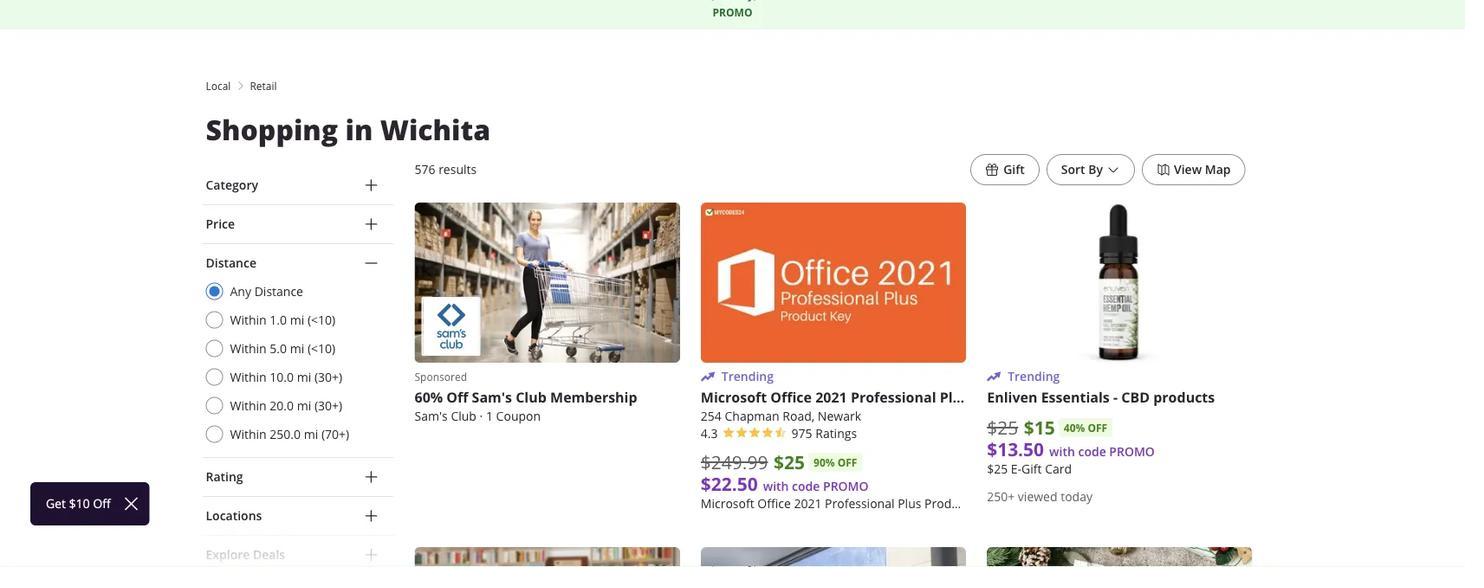 Task type: vqa. For each thing, say whether or not it's contained in the screenshot.
THE LOCATIONS
yes



Task type: locate. For each thing, give the bounding box(es) containing it.
(30+) right 10.0 on the left
[[314, 369, 342, 385]]

promo inside $25 $15 40% off $13.50 with code promo $25 e-gift card
[[1109, 444, 1155, 460]]

microsoft down $249.99
[[701, 496, 754, 512]]

$25 inside the $249.99 $25 90% off $22.50 with code promo microsoft office 2021 professional plus product key - lifetime for windows 1pc
[[774, 450, 805, 475]]

distance up 1.0
[[254, 283, 303, 299]]

2 (30+) from the top
[[314, 398, 342, 414]]

(30+)
[[314, 369, 342, 385], [314, 398, 342, 414]]

club left the ·
[[451, 409, 477, 425]]

- left cbd at bottom
[[1113, 388, 1118, 407]]

results
[[439, 162, 477, 178]]

$15
[[1024, 415, 1055, 440]]

1 vertical spatial club
[[451, 409, 477, 425]]

promo inside the $249.99 $25 90% off $22.50 with code promo microsoft office 2021 professional plus product key - lifetime for windows 1pc
[[823, 479, 869, 495]]

975 ratings
[[792, 426, 857, 442]]

road,
[[783, 409, 815, 425]]

0 horizontal spatial club
[[451, 409, 477, 425]]

$249.99 $25 90% off $22.50 with code promo microsoft office 2021 professional plus product key - lifetime for windows 1pc
[[701, 450, 1148, 512]]

(<10) for within 1.0 mi (<10)
[[308, 312, 336, 328]]

off right 90%
[[838, 456, 857, 470]]

1 horizontal spatial trending
[[1008, 369, 1060, 385]]

price
[[206, 216, 235, 232]]

2 microsoft from the top
[[701, 496, 754, 512]]

plus left enliven on the right bottom
[[940, 388, 969, 407]]

1 vertical spatial -
[[996, 496, 1000, 512]]

mi for within 5.0 mi
[[290, 341, 304, 357]]

promo up 1pc
[[1109, 444, 1155, 460]]

0 horizontal spatial off
[[838, 456, 857, 470]]

sort
[[1061, 162, 1085, 178]]

$25 down 975
[[774, 450, 805, 475]]

code
[[1078, 444, 1106, 460], [792, 479, 820, 495]]

within down any
[[230, 312, 267, 328]]

0 vertical spatial distance
[[206, 255, 257, 271]]

within 1.0 mi (<10)
[[230, 312, 336, 328]]

product
[[925, 496, 969, 512]]

code inside the $249.99 $25 90% off $22.50 with code promo microsoft office 2021 professional plus product key - lifetime for windows 1pc
[[792, 479, 820, 495]]

1 horizontal spatial -
[[1113, 388, 1118, 407]]

distance
[[206, 255, 257, 271], [254, 283, 303, 299]]

1 vertical spatial microsoft
[[701, 496, 754, 512]]

club up coupon
[[516, 388, 547, 407]]

within for within 1.0 mi
[[230, 312, 267, 328]]

office down $249.99
[[758, 496, 791, 512]]

1 microsoft from the top
[[701, 388, 767, 407]]

gift left sort
[[1004, 162, 1025, 178]]

(30+) for within 10.0 mi (30+)
[[314, 369, 342, 385]]

$25
[[987, 416, 1018, 440], [774, 450, 805, 475], [987, 462, 1008, 478]]

576 results
[[415, 162, 477, 178]]

0 vertical spatial microsoft
[[701, 388, 767, 407]]

code down 90%
[[792, 479, 820, 495]]

sponsored
[[415, 370, 467, 384]]

$25 $15 40% off $13.50 with code promo $25 e-gift card
[[987, 415, 1155, 478]]

deals
[[253, 547, 285, 563]]

explore deals button
[[202, 536, 394, 568]]

card
[[1045, 462, 1072, 478]]

distance up any
[[206, 255, 257, 271]]

office up the road,
[[771, 388, 812, 407]]

0 vertical spatial with
[[1049, 444, 1075, 460]]

with up 'card'
[[1049, 444, 1075, 460]]

off inside the $249.99 $25 90% off $22.50 with code promo microsoft office 2021 professional plus product key - lifetime for windows 1pc
[[838, 456, 857, 470]]

2021 up newark
[[816, 388, 847, 407]]

(70+)
[[321, 426, 349, 442]]

sam's
[[472, 388, 512, 407], [415, 409, 448, 425]]

975
[[792, 426, 812, 442]]

with inside the $249.99 $25 90% off $22.50 with code promo microsoft office 2021 professional plus product key - lifetime for windows 1pc
[[763, 479, 789, 495]]

locations button
[[202, 497, 394, 536]]

microsoft office 2021 professional plus 254 chapman road, newark
[[701, 388, 969, 425]]

mi right 1.0
[[290, 312, 304, 328]]

code down 40%
[[1078, 444, 1106, 460]]

plus inside the $249.99 $25 90% off $22.50 with code promo microsoft office 2021 professional plus product key - lifetime for windows 1pc
[[898, 496, 921, 512]]

local
[[206, 79, 231, 93]]

0 vertical spatial plus
[[940, 388, 969, 407]]

plus
[[940, 388, 969, 407], [898, 496, 921, 512]]

(30+) for within 20.0 mi (30+)
[[314, 398, 342, 414]]

1 (30+) from the top
[[314, 369, 342, 385]]

-
[[1113, 388, 1118, 407], [996, 496, 1000, 512]]

2 vertical spatial promo
[[823, 479, 869, 495]]

0 vertical spatial sam's
[[472, 388, 512, 407]]

0 horizontal spatial code
[[792, 479, 820, 495]]

0 vertical spatial professional
[[851, 388, 936, 407]]

0 horizontal spatial plus
[[898, 496, 921, 512]]

1.0
[[270, 312, 287, 328]]

off inside $25 $15 40% off $13.50 with code promo $25 e-gift card
[[1088, 421, 1108, 436]]

office
[[771, 388, 812, 407], [758, 496, 791, 512]]

mi left '(70+)'
[[304, 426, 318, 442]]

gift left 'card'
[[1022, 462, 1042, 478]]

enliven essentials - cbd products
[[987, 388, 1215, 407]]

2 trending from the left
[[1008, 369, 1060, 385]]

0 vertical spatial 2021
[[816, 388, 847, 407]]

within
[[230, 312, 267, 328], [230, 341, 267, 357], [230, 369, 267, 385], [230, 398, 267, 414], [230, 426, 267, 442]]

1 vertical spatial code
[[792, 479, 820, 495]]

promo down 90%
[[823, 479, 869, 495]]

- right key
[[996, 496, 1000, 512]]

1 vertical spatial (30+)
[[314, 398, 342, 414]]

membership
[[550, 388, 637, 407]]

(<10) for within 5.0 mi (<10)
[[308, 341, 336, 357]]

explore deals
[[206, 547, 285, 563]]

newark
[[818, 409, 861, 425]]

mi right 10.0 on the left
[[297, 369, 311, 385]]

within left 250.0
[[230, 426, 267, 442]]

coupon
[[496, 409, 541, 425]]

0 vertical spatial promo
[[713, 5, 753, 20]]

plus left product
[[898, 496, 921, 512]]

1 vertical spatial gift
[[1022, 462, 1042, 478]]

code inside $25 $15 40% off $13.50 with code promo $25 e-gift card
[[1078, 444, 1106, 460]]

with for $15
[[1049, 444, 1075, 460]]

0 horizontal spatial -
[[996, 496, 1000, 512]]

0 vertical spatial gift
[[1004, 162, 1025, 178]]

within left 5.0
[[230, 341, 267, 357]]

(<10) right 5.0
[[308, 341, 336, 357]]

trending
[[722, 369, 774, 385], [1008, 369, 1060, 385]]

2 (<10) from the top
[[308, 341, 336, 357]]

explore
[[206, 547, 250, 563]]

rating
[[206, 469, 243, 485]]

off for $15
[[1088, 421, 1108, 436]]

1 horizontal spatial plus
[[940, 388, 969, 407]]

4 within from the top
[[230, 398, 267, 414]]

within left 20.0
[[230, 398, 267, 414]]

1 vertical spatial professional
[[825, 496, 895, 512]]

gift inside $25 $15 40% off $13.50 with code promo $25 e-gift card
[[1022, 462, 1042, 478]]

0 vertical spatial (30+)
[[314, 369, 342, 385]]

trending up enliven on the right bottom
[[1008, 369, 1060, 385]]

1 horizontal spatial club
[[516, 388, 547, 407]]

off right 40%
[[1088, 421, 1108, 436]]

with for $25
[[763, 479, 789, 495]]

$25 left e- at right
[[987, 462, 1008, 478]]

0 vertical spatial (<10)
[[308, 312, 336, 328]]

professional down 90%
[[825, 496, 895, 512]]

1 vertical spatial with
[[763, 479, 789, 495]]

trending up chapman
[[722, 369, 774, 385]]

1 (<10) from the top
[[308, 312, 336, 328]]

mi
[[290, 312, 304, 328], [290, 341, 304, 357], [297, 369, 311, 385], [297, 398, 311, 414], [304, 426, 318, 442]]

2021
[[816, 388, 847, 407], [794, 496, 822, 512]]

lifetime
[[1003, 496, 1049, 512]]

1 horizontal spatial with
[[1049, 444, 1075, 460]]

0 horizontal spatial with
[[763, 479, 789, 495]]

mi right 20.0
[[297, 398, 311, 414]]

1 vertical spatial 2021
[[794, 496, 822, 512]]

mi right 5.0
[[290, 341, 304, 357]]

1 vertical spatial plus
[[898, 496, 921, 512]]

0 horizontal spatial trending
[[722, 369, 774, 385]]

club
[[516, 388, 547, 407], [451, 409, 477, 425]]

90%
[[814, 456, 835, 470]]

1 vertical spatial promo
[[1109, 444, 1155, 460]]

within for within 20.0 mi
[[230, 398, 267, 414]]

with
[[1049, 444, 1075, 460], [763, 479, 789, 495]]

1 vertical spatial off
[[838, 456, 857, 470]]

0 vertical spatial office
[[771, 388, 812, 407]]

1 vertical spatial distance
[[254, 283, 303, 299]]

promo up breadcrumbs 'element'
[[713, 5, 753, 20]]

2 within from the top
[[230, 341, 267, 357]]

with inside $25 $15 40% off $13.50 with code promo $25 e-gift card
[[1049, 444, 1075, 460]]

2 horizontal spatial promo
[[1109, 444, 1155, 460]]

today
[[1061, 489, 1093, 505]]

microsoft inside the $249.99 $25 90% off $22.50 with code promo microsoft office 2021 professional plus product key - lifetime for windows 1pc
[[701, 496, 754, 512]]

1 horizontal spatial off
[[1088, 421, 1108, 436]]

within for within 250.0 mi
[[230, 426, 267, 442]]

chapman
[[725, 409, 780, 425]]

20.0
[[270, 398, 294, 414]]

windows
[[1071, 496, 1123, 512]]

sam's down 60% in the bottom left of the page
[[415, 409, 448, 425]]

plus inside microsoft office 2021 professional plus 254 chapman road, newark
[[940, 388, 969, 407]]

rating button
[[202, 458, 394, 497]]

professional
[[851, 388, 936, 407], [825, 496, 895, 512]]

retail
[[250, 79, 277, 93]]

1 vertical spatial sam's
[[415, 409, 448, 425]]

gift
[[1004, 162, 1025, 178], [1022, 462, 1042, 478]]

off for $25
[[838, 456, 857, 470]]

microsoft
[[701, 388, 767, 407], [701, 496, 754, 512]]

with right $22.50
[[763, 479, 789, 495]]

0 vertical spatial off
[[1088, 421, 1108, 436]]

1 trending from the left
[[722, 369, 774, 385]]

5 within from the top
[[230, 426, 267, 442]]

sam's up 1 at the left of page
[[472, 388, 512, 407]]

1 within from the top
[[230, 312, 267, 328]]

576
[[415, 162, 435, 178]]

enliven
[[987, 388, 1038, 407]]

1 vertical spatial (<10)
[[308, 341, 336, 357]]

0 vertical spatial code
[[1078, 444, 1106, 460]]

e-
[[1011, 462, 1022, 478]]

professional inside microsoft office 2021 professional plus 254 chapman road, newark
[[851, 388, 936, 407]]

1 horizontal spatial promo
[[823, 479, 869, 495]]

category button
[[202, 166, 394, 205]]

within left 10.0 on the left
[[230, 369, 267, 385]]

2021 down 90%
[[794, 496, 822, 512]]

3 within from the top
[[230, 369, 267, 385]]

(<10)
[[308, 312, 336, 328], [308, 341, 336, 357]]

promo for $15
[[1109, 444, 1155, 460]]

250+ viewed today
[[987, 489, 1093, 505]]

shopping in wichita
[[206, 111, 491, 149]]

mi for within 20.0 mi
[[297, 398, 311, 414]]

microsoft up chapman
[[701, 388, 767, 407]]

0 horizontal spatial sam's
[[415, 409, 448, 425]]

(<10) right 1.0
[[308, 312, 336, 328]]

5.0
[[270, 341, 287, 357]]

off
[[1088, 421, 1108, 436], [838, 456, 857, 470]]

professional up newark
[[851, 388, 936, 407]]

1 horizontal spatial code
[[1078, 444, 1106, 460]]

(30+) up '(70+)'
[[314, 398, 342, 414]]

1 vertical spatial office
[[758, 496, 791, 512]]

distance inside dropdown button
[[206, 255, 257, 271]]



Task type: describe. For each thing, give the bounding box(es) containing it.
254
[[701, 409, 722, 425]]

mi for within 250.0 mi
[[304, 426, 318, 442]]

0 horizontal spatial promo
[[713, 5, 753, 20]]

1pc
[[1126, 496, 1148, 512]]

breadcrumbs element
[[202, 78, 1263, 94]]

by
[[1089, 162, 1103, 178]]

category
[[206, 177, 258, 193]]

key
[[972, 496, 993, 512]]

distance list
[[206, 282, 394, 444]]

map
[[1205, 162, 1231, 178]]

0 vertical spatial club
[[516, 388, 547, 407]]

1 horizontal spatial sam's
[[472, 388, 512, 407]]

off
[[447, 388, 468, 407]]

trending for enliven essentials - cbd products
[[1008, 369, 1060, 385]]

wichita
[[380, 111, 491, 149]]

mi for within 10.0 mi
[[297, 369, 311, 385]]

any distance
[[230, 283, 303, 299]]

trending for microsoft office 2021 professional plus
[[722, 369, 774, 385]]

2021 inside the $249.99 $25 90% off $22.50 with code promo microsoft office 2021 professional plus product key - lifetime for windows 1pc
[[794, 496, 822, 512]]

shopping
[[206, 111, 338, 149]]

within 20.0 mi (30+)
[[230, 398, 342, 414]]

within for within 10.0 mi
[[230, 369, 267, 385]]

microsoft inside microsoft office 2021 professional plus 254 chapman road, newark
[[701, 388, 767, 407]]

view map
[[1174, 162, 1231, 178]]

view map button
[[1142, 154, 1246, 185]]

distance button
[[202, 244, 394, 282]]

4.3
[[701, 426, 718, 442]]

price button
[[202, 205, 394, 243]]

within 250.0 mi (70+)
[[230, 426, 349, 442]]

sort by
[[1061, 162, 1103, 178]]

ratings
[[816, 426, 857, 442]]

250.0
[[270, 426, 301, 442]]

gift button
[[971, 154, 1040, 185]]

mi for within 1.0 mi
[[290, 312, 304, 328]]

within 10.0 mi (30+)
[[230, 369, 342, 385]]

code for $25
[[792, 479, 820, 495]]

$22.50
[[701, 472, 758, 497]]

view
[[1174, 162, 1202, 178]]

$25 down enliven on the right bottom
[[987, 416, 1018, 440]]

60%
[[415, 388, 443, 407]]

locations
[[206, 508, 262, 524]]

in
[[345, 111, 373, 149]]

2021 inside microsoft office 2021 professional plus 254 chapman road, newark
[[816, 388, 847, 407]]

professional inside the $249.99 $25 90% off $22.50 with code promo microsoft office 2021 professional plus product key - lifetime for windows 1pc
[[825, 496, 895, 512]]

within 5.0 mi (<10)
[[230, 341, 336, 357]]

viewed
[[1018, 489, 1058, 505]]

local link
[[206, 78, 231, 94]]

office inside the $249.99 $25 90% off $22.50 with code promo microsoft office 2021 professional plus product key - lifetime for windows 1pc
[[758, 496, 791, 512]]

sort by button
[[1047, 154, 1135, 185]]

gift inside button
[[1004, 162, 1025, 178]]

office inside microsoft office 2021 professional plus 254 chapman road, newark
[[771, 388, 812, 407]]

$13.50
[[987, 437, 1044, 462]]

promo for $25
[[823, 479, 869, 495]]

for
[[1052, 496, 1068, 512]]

distance inside list
[[254, 283, 303, 299]]

250+
[[987, 489, 1015, 505]]

- inside the $249.99 $25 90% off $22.50 with code promo microsoft office 2021 professional plus product key - lifetime for windows 1pc
[[996, 496, 1000, 512]]

promo link
[[590, 0, 876, 21]]

1
[[486, 409, 493, 425]]

40%
[[1064, 421, 1085, 436]]

0 vertical spatial -
[[1113, 388, 1118, 407]]

$249.99
[[701, 450, 768, 475]]

10.0
[[270, 369, 294, 385]]

products
[[1154, 388, 1215, 407]]

any
[[230, 283, 251, 299]]

within for within 5.0 mi
[[230, 341, 267, 357]]

cbd
[[1122, 388, 1150, 407]]

essentials
[[1041, 388, 1110, 407]]

·
[[480, 409, 483, 425]]

sponsored 60% off sam's club membership sam's club    ·    1 coupon
[[415, 370, 637, 425]]

code for $15
[[1078, 444, 1106, 460]]



